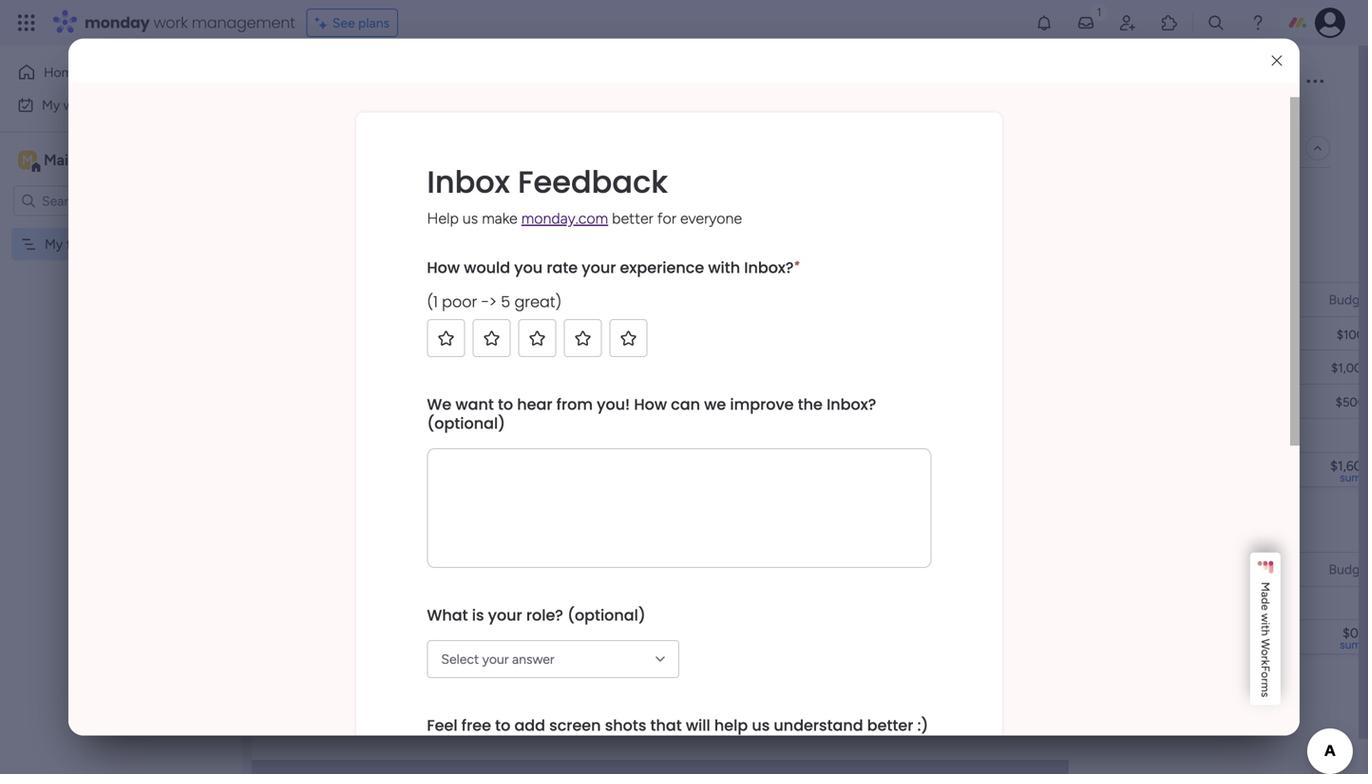 Task type: describe. For each thing, give the bounding box(es) containing it.
notes
[[1200, 562, 1236, 578]]

select product image
[[17, 13, 36, 32]]

next month
[[327, 521, 427, 545]]

next
[[327, 521, 365, 545]]

Search in workspace field
[[40, 190, 159, 212]]

project.
[[412, 106, 458, 122]]

this month
[[327, 251, 424, 275]]

any
[[341, 106, 363, 122]]

1 budget from the top
[[1329, 292, 1369, 308]]

owners,
[[504, 106, 551, 122]]

manage
[[291, 106, 338, 122]]

invite
[[1234, 74, 1267, 90]]

manage any type of project. assign owners, set timelines and keep track of where your project stands.
[[291, 106, 898, 122]]

invite / 1 button
[[1199, 67, 1293, 97]]

monday
[[85, 12, 150, 33]]

see for see more
[[867, 105, 890, 121]]

$0 sum
[[1340, 625, 1362, 652]]

plans
[[358, 15, 390, 31]]

keep
[[658, 106, 687, 122]]

Due date field
[[920, 559, 984, 580]]

see more
[[867, 105, 924, 121]]

column information image
[[992, 292, 1008, 307]]

My first board field
[[284, 60, 498, 103]]

1 of from the left
[[396, 106, 409, 122]]

work for my
[[63, 97, 92, 113]]

sum for $0
[[1340, 638, 1362, 652]]

month for this month
[[366, 251, 424, 275]]

see plans button
[[307, 9, 398, 37]]

person
[[539, 191, 580, 207]]

column information image for status
[[860, 562, 875, 577]]

$100
[[1337, 327, 1365, 343]]

work for monday
[[154, 12, 188, 33]]

m
[[22, 152, 33, 168]]

add new group
[[325, 696, 416, 712]]

Owner field
[[687, 559, 736, 580]]

my work
[[42, 97, 92, 113]]

project inside button
[[327, 191, 370, 207]]

main table
[[317, 140, 381, 156]]

my first board list box
[[0, 224, 242, 517]]

1 image
[[1091, 1, 1108, 22]]

project
[[809, 106, 852, 122]]

my inside list box
[[45, 236, 63, 252]]

main table button
[[288, 133, 395, 163]]

my inside button
[[42, 97, 60, 113]]

0 vertical spatial my first board
[[289, 60, 493, 103]]

$1,000
[[1332, 361, 1369, 376]]

/
[[1270, 74, 1275, 90]]

date
[[952, 562, 979, 578]]

due date
[[925, 562, 979, 578]]

workspace image
[[18, 150, 37, 171]]

invite / 1
[[1234, 74, 1284, 90]]

activity
[[1109, 74, 1155, 90]]

invite members image
[[1119, 13, 1138, 32]]

track
[[690, 106, 720, 122]]

dapulse integrations image
[[989, 141, 1003, 155]]

stands.
[[855, 106, 898, 122]]

timelines
[[576, 106, 629, 122]]

This month field
[[322, 251, 429, 276]]

main workspace
[[44, 151, 156, 169]]

see more link
[[865, 104, 925, 123]]

more
[[893, 105, 924, 121]]

2 budget from the top
[[1329, 562, 1369, 578]]

1 budget field from the top
[[1325, 289, 1369, 310]]

management
[[192, 12, 295, 33]]



Task type: vqa. For each thing, say whether or not it's contained in the screenshot.
second sort desc image from the bottom
no



Task type: locate. For each thing, give the bounding box(es) containing it.
search everything image
[[1207, 13, 1226, 32]]

new
[[296, 191, 323, 207]]

first down search in workspace field
[[66, 236, 90, 252]]

main for main table
[[317, 140, 346, 156]]

see
[[332, 15, 355, 31], [867, 105, 890, 121]]

monday work management
[[85, 12, 295, 33]]

home
[[44, 64, 80, 80]]

0 horizontal spatial work
[[63, 97, 92, 113]]

first inside list box
[[66, 236, 90, 252]]

v2 search image
[[428, 188, 442, 209]]

1 horizontal spatial of
[[723, 106, 736, 122]]

work right monday on the top of the page
[[154, 12, 188, 33]]

main left table
[[317, 140, 346, 156]]

1 vertical spatial budget field
[[1325, 559, 1369, 580]]

1 horizontal spatial first
[[340, 60, 395, 103]]

see inside button
[[332, 15, 355, 31]]

main for main workspace
[[44, 151, 77, 169]]

help image
[[1249, 13, 1268, 32]]

where
[[739, 106, 776, 122]]

board inside list box
[[93, 236, 128, 252]]

0 vertical spatial month
[[366, 251, 424, 275]]

apps image
[[1161, 13, 1180, 32]]

sum inside $1,600 sum
[[1340, 471, 1362, 485]]

$1,600 sum
[[1331, 458, 1369, 485]]

1 vertical spatial project
[[474, 291, 517, 307]]

0 horizontal spatial my first board
[[45, 236, 128, 252]]

person button
[[509, 183, 592, 214]]

1 vertical spatial board
[[93, 236, 128, 252]]

your
[[779, 106, 806, 122]]

my work button
[[11, 90, 204, 120]]

my down search in workspace field
[[45, 236, 63, 252]]

1 vertical spatial month
[[370, 521, 427, 545]]

activity button
[[1101, 67, 1191, 97]]

of
[[396, 106, 409, 122], [723, 106, 736, 122]]

add to favorites image
[[539, 72, 558, 91]]

1 horizontal spatial board
[[402, 60, 493, 103]]

$1,600
[[1331, 458, 1369, 474]]

notifications image
[[1035, 13, 1054, 32]]

column information image right status field
[[860, 562, 875, 577]]

stuck
[[805, 394, 839, 410]]

status
[[803, 562, 841, 578]]

budget up $0
[[1329, 562, 1369, 578]]

board
[[402, 60, 493, 103], [93, 236, 128, 252]]

$500
[[1336, 395, 1366, 410]]

main inside button
[[317, 140, 346, 156]]

workspace selection element
[[18, 149, 159, 173]]

Notes field
[[1195, 559, 1241, 580]]

budget field up $0
[[1325, 559, 1369, 580]]

my first board up type
[[289, 60, 493, 103]]

0 horizontal spatial of
[[396, 106, 409, 122]]

1 column information image from the left
[[860, 562, 875, 577]]

0 vertical spatial budget field
[[1325, 289, 1369, 310]]

table
[[349, 140, 381, 156]]

month right this
[[366, 251, 424, 275]]

john smith image
[[1316, 8, 1346, 38]]

1 horizontal spatial see
[[867, 105, 890, 121]]

$0
[[1343, 625, 1359, 642]]

1 horizontal spatial my first board
[[289, 60, 493, 103]]

1 vertical spatial work
[[63, 97, 92, 113]]

owner
[[691, 562, 731, 578]]

add new group button
[[290, 689, 425, 720]]

set
[[554, 106, 573, 122]]

project for this month
[[474, 291, 517, 307]]

main right 'workspace' image on the left top
[[44, 151, 77, 169]]

new project button
[[288, 183, 377, 214]]

0 horizontal spatial see
[[332, 15, 355, 31]]

work down home
[[63, 97, 92, 113]]

month for next month
[[370, 521, 427, 545]]

new
[[353, 696, 378, 712]]

and
[[633, 106, 655, 122]]

0 horizontal spatial board
[[93, 236, 128, 252]]

Search field
[[442, 185, 499, 212]]

inbox image
[[1077, 13, 1096, 32]]

work inside button
[[63, 97, 92, 113]]

budget
[[1329, 292, 1369, 308], [1329, 562, 1369, 578]]

0 vertical spatial project
[[327, 191, 370, 207]]

sum for $1,600
[[1340, 471, 1362, 485]]

0 horizontal spatial column information image
[[860, 562, 875, 577]]

board up project.
[[402, 60, 493, 103]]

0 vertical spatial board
[[402, 60, 493, 103]]

my up manage
[[289, 60, 333, 103]]

1
[[1279, 74, 1284, 90]]

my
[[289, 60, 333, 103], [42, 97, 60, 113], [45, 236, 63, 252]]

main
[[317, 140, 346, 156], [44, 151, 77, 169]]

due
[[925, 562, 949, 578]]

Next month field
[[322, 521, 432, 546]]

Budget field
[[1325, 289, 1369, 310], [1325, 559, 1369, 580]]

1 sum from the top
[[1340, 471, 1362, 485]]

see left more
[[867, 105, 890, 121]]

2 sum from the top
[[1340, 638, 1362, 652]]

filter
[[628, 191, 658, 207]]

0 vertical spatial first
[[340, 60, 395, 103]]

of right track
[[723, 106, 736, 122]]

month right next
[[370, 521, 427, 545]]

1 horizontal spatial main
[[317, 140, 346, 156]]

1 vertical spatial first
[[66, 236, 90, 252]]

collapse board header image
[[1311, 141, 1326, 156]]

option
[[0, 227, 242, 231]]

0 vertical spatial see
[[332, 15, 355, 31]]

this
[[327, 251, 362, 275]]

2 of from the left
[[723, 106, 736, 122]]

board down search in workspace field
[[93, 236, 128, 252]]

2 column information image from the left
[[992, 562, 1008, 577]]

0 horizontal spatial main
[[44, 151, 77, 169]]

of right type
[[396, 106, 409, 122]]

my first board inside list box
[[45, 236, 128, 252]]

filter button
[[597, 183, 687, 214]]

see plans
[[332, 15, 390, 31]]

0 vertical spatial budget
[[1329, 292, 1369, 308]]

first up type
[[340, 60, 395, 103]]

see inside 'link'
[[867, 105, 890, 121]]

my down home
[[42, 97, 60, 113]]

month
[[366, 251, 424, 275], [370, 521, 427, 545]]

Status field
[[798, 559, 846, 580]]

workspace
[[81, 151, 156, 169]]

1 vertical spatial my first board
[[45, 236, 128, 252]]

project
[[327, 191, 370, 207], [474, 291, 517, 307], [474, 561, 517, 577]]

first
[[340, 60, 395, 103], [66, 236, 90, 252]]

work
[[154, 12, 188, 33], [63, 97, 92, 113]]

see left plans
[[332, 15, 355, 31]]

0 vertical spatial work
[[154, 12, 188, 33]]

assign
[[461, 106, 501, 122]]

sum
[[1340, 471, 1362, 485], [1340, 638, 1362, 652]]

my first board down search in workspace field
[[45, 236, 128, 252]]

new project
[[296, 191, 370, 207]]

group
[[381, 696, 416, 712]]

1 horizontal spatial work
[[154, 12, 188, 33]]

project for next month
[[474, 561, 517, 577]]

type
[[366, 106, 393, 122]]

0 horizontal spatial first
[[66, 236, 90, 252]]

show board description image
[[506, 72, 529, 91]]

0 vertical spatial sum
[[1340, 471, 1362, 485]]

arrow down image
[[664, 187, 687, 210]]

1 vertical spatial budget
[[1329, 562, 1369, 578]]

my first board
[[289, 60, 493, 103], [45, 236, 128, 252]]

2 budget field from the top
[[1325, 559, 1369, 580]]

column information image for due date
[[992, 562, 1008, 577]]

home button
[[11, 57, 204, 87]]

1 horizontal spatial column information image
[[992, 562, 1008, 577]]

column information image
[[860, 562, 875, 577], [992, 562, 1008, 577]]

see for see plans
[[332, 15, 355, 31]]

main inside workspace selection element
[[44, 151, 77, 169]]

budget field up $100
[[1325, 289, 1369, 310]]

budget up $100
[[1329, 292, 1369, 308]]

2 vertical spatial project
[[474, 561, 517, 577]]

1 vertical spatial see
[[867, 105, 890, 121]]

1 vertical spatial sum
[[1340, 638, 1362, 652]]

add
[[325, 696, 350, 712]]

column information image right 'date' in the bottom of the page
[[992, 562, 1008, 577]]



